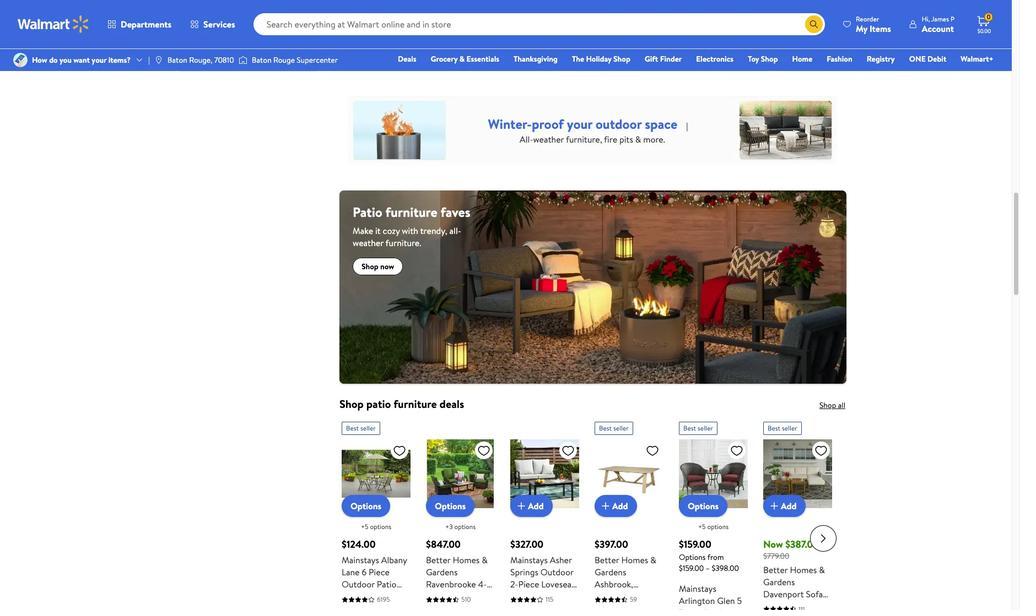 Task type: describe. For each thing, give the bounding box(es) containing it.
+3
[[446, 523, 453, 532]]

winter-proof your outdoor space
[[488, 115, 678, 134]]

+5 options for $159.00
[[699, 523, 729, 532]]

sofa for $387.00
[[806, 589, 823, 601]]

holiday
[[586, 53, 612, 65]]

trending
[[180, 15, 222, 30]]

options for $847.00
[[455, 523, 476, 532]]

$327.00 mainstays asher springs outdoor 2-piece loveseat sofa & table set
[[511, 538, 575, 603]]

3 add button from the left
[[764, 496, 806, 518]]

gift finder link
[[640, 53, 687, 65]]

registry link
[[862, 53, 900, 65]]

services button
[[181, 11, 245, 37]]

dining for $124.00
[[342, 591, 367, 603]]

davenport
[[764, 589, 804, 601]]

+3 options
[[446, 523, 476, 532]]

piece inside mainstays arlington glen 5 piece  outdo
[[679, 608, 700, 611]]

james
[[932, 14, 950, 23]]

better homes & gardens ashbrook, outdoor, teak dining table by dave & jenny marrs image
[[595, 440, 664, 509]]

add to cart image for $397.00
[[599, 500, 613, 513]]

1 horizontal spatial weather
[[533, 134, 564, 146]]

asher
[[550, 555, 572, 567]]

Walmart Site-Wide search field
[[253, 13, 825, 35]]

add button for $327.00
[[511, 496, 553, 518]]

seller for $124.00
[[361, 424, 376, 433]]

outdoor inside $124.00 mainstays albany lane 6 piece outdoor patio dining set, tan
[[342, 579, 375, 591]]

albany
[[381, 555, 407, 567]]

shipping inside product group
[[618, 10, 641, 20]]

add to favorites list, mainstays albany lane 6 piece outdoor patio dining set, tan image
[[393, 445, 406, 458]]

4-
[[478, 579, 487, 591]]

options for $847.00
[[435, 501, 466, 513]]

mainstays for $124.00
[[342, 555, 379, 567]]

home link
[[788, 53, 818, 65]]

now
[[764, 538, 783, 552]]

deals link
[[393, 53, 422, 65]]

ravenbrooke
[[426, 579, 476, 591]]

with inside patio furniture faves make it cozy with trendy, all- weather furniture.
[[402, 225, 419, 237]]

6195
[[377, 596, 390, 605]]

70810
[[214, 55, 234, 66]]

loveseat
[[542, 579, 575, 591]]

now for preorder
[[622, 35, 634, 45]]

add to cart image for $327.00
[[515, 500, 528, 513]]

piece inside the $327.00 mainstays asher springs outdoor 2-piece loveseat sofa & table set
[[519, 579, 539, 591]]

best for better homes & gardens ashbrook, outdoor, teak dining tabl
[[599, 424, 612, 433]]

product group containing 3+ day shipping
[[595, 0, 664, 65]]

1 $159.00 from the top
[[679, 538, 712, 552]]

baton rouge, 70810
[[168, 55, 234, 66]]

set
[[559, 591, 572, 603]]

4 3+ day shipping from the left
[[766, 10, 810, 20]]

mainstays arlington glen 5 piece  outdo
[[679, 583, 742, 611]]

& inside $397.00 better homes & gardens ashbrook, outdoor, teak dining tabl
[[651, 555, 657, 567]]

how do you want your items?
[[32, 55, 131, 66]]

the
[[572, 53, 585, 65]]

next slide for product carousel list image
[[811, 526, 837, 552]]

springs
[[511, 567, 539, 579]]

winter-
[[488, 115, 532, 134]]

supercenter
[[297, 55, 338, 66]]

faves
[[441, 203, 471, 222]]

home
[[793, 53, 813, 65]]

mainstays inside mainstays arlington glen 5 piece  outdo
[[679, 583, 717, 596]]

better for $397.00
[[595, 555, 620, 567]]

5
[[738, 596, 742, 608]]

115
[[546, 596, 554, 605]]

product group containing now $387.00
[[764, 418, 833, 611]]

2 3+ day shipping from the left
[[428, 10, 473, 20]]

best for $124.00
[[346, 424, 359, 433]]

day inside product group
[[606, 10, 616, 20]]

grocery & essentials link
[[426, 53, 505, 65]]

now for shop
[[381, 262, 394, 273]]

1 day from the left
[[353, 10, 363, 20]]

do
[[49, 55, 58, 66]]

+5 for $159.00
[[699, 523, 706, 532]]

4 best from the left
[[768, 424, 781, 433]]

homes for $847.00
[[453, 555, 480, 567]]

1 horizontal spatial |
[[687, 120, 688, 133]]

& inside now $387.00 $779.00 better homes & gardens davenport sofa lounger with
[[819, 564, 825, 577]]

piece inside '$847.00 better homes & gardens ravenbrooke 4- piece outdoor wicker sw'
[[426, 591, 447, 603]]

wicker
[[426, 603, 452, 611]]

lounger
[[764, 601, 795, 611]]

0 $0.00
[[978, 12, 992, 35]]

it
[[375, 225, 381, 237]]

account
[[922, 22, 955, 34]]

6
[[362, 567, 367, 579]]

make
[[353, 225, 373, 237]]

outdoor inside '$847.00 better homes & gardens ravenbrooke 4- piece outdoor wicker sw'
[[449, 591, 482, 603]]

options inside $159.00 options from $159.00 – $398.00
[[679, 553, 706, 564]]

mainstays for $327.00
[[511, 555, 548, 567]]

1 3+ day shipping from the left
[[344, 10, 388, 20]]

better homes & gardens davenport sofa lounger with two acacia wood table with cushions - white image
[[764, 440, 833, 509]]

all
[[839, 400, 846, 411]]

better for $847.00
[[426, 555, 451, 567]]

mainstays albany lane 6 piece outdoor patio dining set, tan image
[[342, 440, 411, 509]]

more.
[[644, 134, 666, 146]]

options link for $159.00
[[679, 496, 728, 518]]

walmart image
[[18, 15, 89, 33]]

product group containing $159.00
[[679, 418, 748, 611]]

3 add from the left
[[781, 501, 797, 513]]

best seller for $124.00
[[346, 424, 376, 433]]

glen
[[717, 596, 735, 608]]

59
[[630, 596, 637, 605]]

11/24/2023
[[620, 47, 651, 56]]

$779.00
[[764, 551, 790, 563]]

toy shop
[[748, 53, 778, 65]]

gardens inside now $387.00 $779.00 better homes & gardens davenport sofa lounger with
[[764, 577, 795, 589]]

shop for shop now
[[362, 262, 379, 273]]

4 3+ from the left
[[766, 10, 773, 20]]

arlington
[[679, 596, 715, 608]]

4 shipping from the left
[[786, 10, 810, 20]]

patio inside patio furniture faves make it cozy with trendy, all- weather furniture.
[[353, 203, 383, 222]]

electronics
[[697, 53, 734, 65]]

walmart+
[[961, 53, 994, 65]]

add to cart image
[[768, 500, 781, 513]]

search icon image
[[810, 20, 819, 29]]

homes inside now $387.00 $779.00 better homes & gardens davenport sofa lounger with
[[790, 564, 817, 577]]

options for $159.00
[[708, 523, 729, 532]]

reorder my items
[[856, 14, 892, 34]]

reorder
[[856, 14, 880, 23]]

–
[[706, 564, 710, 575]]

4 best seller from the left
[[768, 424, 798, 433]]

add to favorites list, better homes & gardens ashbrook, outdoor, teak dining table by dave & jenny marrs image
[[646, 445, 659, 458]]

the holiday shop link
[[567, 53, 636, 65]]

gardens for $847.00
[[426, 567, 458, 579]]

one debit link
[[905, 53, 952, 65]]

one debit
[[910, 53, 947, 65]]

$159.00 options from $159.00 – $398.00
[[679, 538, 739, 575]]

preorder
[[595, 35, 620, 45]]

product group containing $847.00
[[426, 418, 495, 611]]

thanksgiving
[[514, 53, 558, 65]]

grocery
[[431, 53, 458, 65]]

all-
[[450, 225, 461, 237]]

add to favorites list, mainstays arlington glen 5 piece  outdoor wicker leisure set, red image
[[731, 445, 744, 458]]

patio furniture faves make it cozy with trendy, all- weather furniture.
[[353, 203, 471, 249]]

debit
[[928, 53, 947, 65]]

toy shop link
[[743, 53, 783, 65]]

from
[[708, 553, 724, 564]]

& inside '$847.00 better homes & gardens ravenbrooke 4- piece outdoor wicker sw'
[[482, 555, 488, 567]]

walmart+ link
[[956, 53, 999, 65]]

finder
[[660, 53, 682, 65]]

product group containing $397.00
[[595, 418, 664, 611]]

add to favorites list, better homes & gardens ravenbrooke 4-piece outdoor wicker swivel chair conversation set, green image
[[478, 445, 491, 458]]

furniture inside patio furniture faves make it cozy with trendy, all- weather furniture.
[[386, 203, 438, 222]]

 image for baton
[[154, 56, 163, 65]]



Task type: locate. For each thing, give the bounding box(es) containing it.
2 horizontal spatial gardens
[[764, 577, 795, 589]]

space
[[645, 115, 678, 134]]

sofa inside now $387.00 $779.00 better homes & gardens davenport sofa lounger with
[[806, 589, 823, 601]]

1 horizontal spatial add to cart image
[[599, 500, 613, 513]]

&
[[460, 53, 465, 65], [636, 134, 641, 146], [482, 555, 488, 567], [651, 555, 657, 567], [819, 564, 825, 577], [530, 591, 536, 603]]

3 shipping from the left
[[618, 10, 641, 20]]

homes for $397.00
[[622, 555, 649, 567]]

one
[[910, 53, 926, 65]]

weather up shop now
[[353, 237, 384, 249]]

add to cart image up $327.00
[[515, 500, 528, 513]]

0 horizontal spatial add
[[528, 501, 544, 513]]

$397.00 better homes & gardens ashbrook, outdoor, teak dining tabl
[[595, 538, 657, 611]]

better inside '$847.00 better homes & gardens ravenbrooke 4- piece outdoor wicker sw'
[[426, 555, 451, 567]]

weather inside patio furniture faves make it cozy with trendy, all- weather furniture.
[[353, 237, 384, 249]]

3 seller from the left
[[698, 424, 713, 433]]

3 options link from the left
[[679, 496, 728, 518]]

2 best from the left
[[599, 424, 612, 433]]

2 horizontal spatial options link
[[679, 496, 728, 518]]

better inside now $387.00 $779.00 better homes & gardens davenport sofa lounger with
[[764, 564, 788, 577]]

weather
[[533, 134, 564, 146], [353, 237, 384, 249]]

add button up $327.00
[[511, 496, 553, 518]]

1 vertical spatial your
[[567, 115, 593, 134]]

0 horizontal spatial with
[[402, 225, 419, 237]]

1 seller from the left
[[361, 424, 376, 433]]

0 horizontal spatial add button
[[511, 496, 553, 518]]

2 baton from the left
[[252, 55, 272, 66]]

gardens up outdoor,
[[595, 567, 627, 579]]

2 best seller from the left
[[599, 424, 629, 433]]

1 horizontal spatial gardens
[[595, 567, 627, 579]]

by
[[611, 47, 618, 56]]

0 horizontal spatial  image
[[13, 53, 28, 67]]

$124.00
[[342, 538, 376, 552]]

gift
[[645, 53, 659, 65]]

1 horizontal spatial baton
[[252, 55, 272, 66]]

0 horizontal spatial outdoor
[[342, 579, 375, 591]]

better down the $397.00 at the right bottom of page
[[595, 555, 620, 567]]

1 horizontal spatial add
[[613, 501, 628, 513]]

sofa down the springs
[[511, 591, 528, 603]]

my
[[856, 22, 868, 34]]

1 add from the left
[[528, 501, 544, 513]]

add for $327.00
[[528, 501, 544, 513]]

3 best seller from the left
[[684, 424, 713, 433]]

dining inside $124.00 mainstays albany lane 6 piece outdoor patio dining set, tan
[[342, 591, 367, 603]]

baton left rouge
[[252, 55, 272, 66]]

hi, james p account
[[922, 14, 955, 34]]

510
[[462, 596, 471, 605]]

0 horizontal spatial options
[[370, 523, 392, 532]]

dining inside $397.00 better homes & gardens ashbrook, outdoor, teak dining tabl
[[595, 603, 620, 611]]

thanksgiving link
[[509, 53, 563, 65]]

1 horizontal spatial add button
[[595, 496, 637, 518]]

outdoor
[[596, 115, 642, 134]]

mainstays asher springs outdoor 2-piece loveseat sofa & table set image
[[511, 440, 580, 509]]

patio up make
[[353, 203, 383, 222]]

homes inside '$847.00 better homes & gardens ravenbrooke 4- piece outdoor wicker sw'
[[453, 555, 480, 567]]

gardens up the lounger on the right bottom of the page
[[764, 577, 795, 589]]

2 +5 options from the left
[[699, 523, 729, 532]]

lane
[[342, 567, 360, 579]]

shop
[[614, 53, 631, 65], [761, 53, 778, 65], [362, 262, 379, 273], [340, 397, 364, 412], [820, 400, 837, 411]]

0 horizontal spatial better
[[426, 555, 451, 567]]

best seller down "patio"
[[346, 424, 376, 433]]

3 3+ day shipping from the left
[[597, 10, 641, 20]]

0 vertical spatial patio
[[353, 203, 383, 222]]

options left from
[[679, 553, 706, 564]]

better down $779.00
[[764, 564, 788, 577]]

$159.00 up from
[[679, 538, 712, 552]]

seller up "mainstays arlington glen 5 piece  outdoor wicker leisure set, red" image
[[698, 424, 713, 433]]

2 day from the left
[[438, 10, 447, 20]]

your
[[92, 55, 107, 66], [567, 115, 593, 134]]

1 horizontal spatial homes
[[622, 555, 649, 567]]

1 +5 options from the left
[[361, 523, 392, 532]]

2 horizontal spatial add button
[[764, 496, 806, 518]]

options link up $124.00
[[342, 496, 391, 518]]

 image
[[239, 55, 247, 66]]

mainstays arlington glen 5 piece  outdoor wicker leisure set, red image
[[679, 440, 748, 509]]

patio inside $124.00 mainstays albany lane 6 piece outdoor patio dining set, tan
[[377, 579, 397, 591]]

weather left furniture,
[[533, 134, 564, 146]]

options up $159.00 options from $159.00 – $398.00
[[688, 501, 719, 513]]

0 horizontal spatial gardens
[[426, 567, 458, 579]]

shop for shop patio furniture deals
[[340, 397, 364, 412]]

2 shipping from the left
[[449, 10, 473, 20]]

0 vertical spatial with
[[402, 225, 419, 237]]

you
[[60, 55, 72, 66]]

options up +3
[[435, 501, 466, 513]]

0 horizontal spatial options link
[[342, 496, 391, 518]]

2 add from the left
[[613, 501, 628, 513]]

ships
[[595, 47, 610, 56]]

4 day from the left
[[775, 10, 785, 20]]

options link
[[342, 496, 391, 518], [426, 496, 475, 518], [679, 496, 728, 518]]

sofa right the davenport
[[806, 589, 823, 601]]

3 options from the left
[[708, 523, 729, 532]]

outdoor,
[[595, 591, 630, 603]]

options link up $159.00 options from $159.00 – $398.00
[[679, 496, 728, 518]]

better down the $847.00
[[426, 555, 451, 567]]

1 best seller from the left
[[346, 424, 376, 433]]

add button for $397.00
[[595, 496, 637, 518]]

3 day from the left
[[606, 10, 616, 20]]

product group containing $124.00
[[342, 418, 411, 611]]

now $387.00 $779.00 better homes & gardens davenport sofa lounger with 
[[764, 538, 830, 611]]

trendy,
[[420, 225, 448, 237]]

1 options from the left
[[370, 523, 392, 532]]

0 horizontal spatial your
[[92, 55, 107, 66]]

dining
[[342, 591, 367, 603], [595, 603, 620, 611]]

1 horizontal spatial now
[[622, 35, 634, 45]]

now inside "preorder now ships by 11/24/2023"
[[622, 35, 634, 45]]

tan
[[385, 591, 398, 603]]

0 vertical spatial your
[[92, 55, 107, 66]]

1 horizontal spatial mainstays
[[511, 555, 548, 567]]

seller down "patio"
[[361, 424, 376, 433]]

p
[[951, 14, 955, 23]]

fashion
[[827, 53, 853, 65]]

+5 up $124.00
[[361, 523, 369, 532]]

1 horizontal spatial +5
[[699, 523, 706, 532]]

add up $327.00
[[528, 501, 544, 513]]

 image left how
[[13, 53, 28, 67]]

best seller up better homes & gardens davenport sofa lounger with two acacia wood table with cushions - white 'image'
[[768, 424, 798, 433]]

homes
[[453, 555, 480, 567], [622, 555, 649, 567], [790, 564, 817, 577]]

1 horizontal spatial dining
[[595, 603, 620, 611]]

2 seller from the left
[[614, 424, 629, 433]]

best up the better homes & gardens ashbrook, outdoor, teak dining table by dave & jenny marrs image
[[599, 424, 612, 433]]

3+ inside product group
[[597, 10, 605, 20]]

3 3+ from the left
[[597, 10, 605, 20]]

set,
[[369, 591, 384, 603]]

shop now link
[[353, 258, 403, 276]]

rouge
[[274, 55, 295, 66]]

baton for baton rouge, 70810
[[168, 55, 187, 66]]

mainstays down $327.00
[[511, 555, 548, 567]]

0 horizontal spatial mainstays
[[342, 555, 379, 567]]

options for $124.00
[[351, 501, 382, 513]]

outdoor
[[541, 567, 574, 579], [342, 579, 375, 591], [449, 591, 482, 603]]

1 add button from the left
[[511, 496, 553, 518]]

+5 options for $124.00
[[361, 523, 392, 532]]

seller up better homes & gardens davenport sofa lounger with two acacia wood table with cushions - white 'image'
[[782, 424, 798, 433]]

toy
[[748, 53, 760, 65]]

baton left rouge,
[[168, 55, 187, 66]]

1 vertical spatial with
[[797, 601, 813, 611]]

options up $124.00
[[351, 501, 382, 513]]

ashbrook,
[[595, 579, 634, 591]]

seller
[[361, 424, 376, 433], [614, 424, 629, 433], [698, 424, 713, 433], [782, 424, 798, 433]]

0 horizontal spatial |
[[148, 55, 150, 66]]

product group containing $327.00
[[511, 418, 580, 611]]

0 vertical spatial weather
[[533, 134, 564, 146]]

1 +5 from the left
[[361, 523, 369, 532]]

1 best from the left
[[346, 424, 359, 433]]

1 add to cart image from the left
[[515, 500, 528, 513]]

furniture left deals
[[394, 397, 437, 412]]

baton for baton rouge supercenter
[[252, 55, 272, 66]]

& inside the $327.00 mainstays asher springs outdoor 2-piece loveseat sofa & table set
[[530, 591, 536, 603]]

with right the lounger on the right bottom of the page
[[797, 601, 813, 611]]

1 horizontal spatial better
[[595, 555, 620, 567]]

0 vertical spatial now
[[622, 35, 634, 45]]

0 horizontal spatial now
[[381, 262, 394, 273]]

add to cart image
[[515, 500, 528, 513], [599, 500, 613, 513]]

+5 for $124.00
[[361, 523, 369, 532]]

shipping
[[365, 10, 388, 20], [449, 10, 473, 20], [618, 10, 641, 20], [786, 10, 810, 20]]

+5 options up $159.00 options from $159.00 – $398.00
[[699, 523, 729, 532]]

homes down the $397.00 at the right bottom of page
[[622, 555, 649, 567]]

2 horizontal spatial add
[[781, 501, 797, 513]]

homes down the $847.00
[[453, 555, 480, 567]]

1 3+ from the left
[[344, 10, 352, 20]]

Search search field
[[253, 13, 825, 35]]

add to favorites list, better homes & gardens davenport sofa lounger with two acacia wood table with cushions - white image
[[815, 445, 828, 458]]

2 $159.00 from the top
[[679, 564, 704, 575]]

options for $159.00
[[688, 501, 719, 513]]

0 horizontal spatial +5
[[361, 523, 369, 532]]

1 vertical spatial patio
[[377, 579, 397, 591]]

options up $159.00 options from $159.00 – $398.00
[[708, 523, 729, 532]]

$847.00
[[426, 538, 461, 552]]

$398.00
[[712, 564, 739, 575]]

dining left set,
[[342, 591, 367, 603]]

sofa for mainstays
[[511, 591, 528, 603]]

0 horizontal spatial weather
[[353, 237, 384, 249]]

add up $387.00 at right
[[781, 501, 797, 513]]

patio
[[367, 397, 391, 412]]

add button up now
[[764, 496, 806, 518]]

grocery & essentials
[[431, 53, 500, 65]]

seller for better homes & gardens ashbrook, outdoor, teak dining tabl
[[614, 424, 629, 433]]

with right cozy
[[402, 225, 419, 237]]

0 horizontal spatial baton
[[168, 55, 187, 66]]

add to favorites list, mainstays asher springs outdoor 2-piece loveseat sofa & table set image
[[562, 445, 575, 458]]

day
[[353, 10, 363, 20], [438, 10, 447, 20], [606, 10, 616, 20], [775, 10, 785, 20]]

now up 11/24/2023
[[622, 35, 634, 45]]

best up "mainstays arlington glen 5 piece  outdoor wicker leisure set, red" image
[[684, 424, 697, 433]]

add button
[[511, 496, 553, 518], [595, 496, 637, 518], [764, 496, 806, 518]]

mainstays inside the $327.00 mainstays asher springs outdoor 2-piece loveseat sofa & table set
[[511, 555, 548, 567]]

shop all
[[820, 400, 846, 411]]

better inside $397.00 better homes & gardens ashbrook, outdoor, teak dining tabl
[[595, 555, 620, 567]]

gardens down the $847.00
[[426, 567, 458, 579]]

| right 'space'
[[687, 120, 688, 133]]

0 horizontal spatial add to cart image
[[515, 500, 528, 513]]

fire
[[604, 134, 618, 146]]

options link for $124.00
[[342, 496, 391, 518]]

dining down ashbrook,
[[595, 603, 620, 611]]

cozy
[[383, 225, 400, 237]]

best seller up the better homes & gardens ashbrook, outdoor, teak dining table by dave & jenny marrs image
[[599, 424, 629, 433]]

1 horizontal spatial +5 options
[[699, 523, 729, 532]]

pits
[[620, 134, 634, 146]]

1 horizontal spatial outdoor
[[449, 591, 482, 603]]

mainstays
[[342, 555, 379, 567], [511, 555, 548, 567], [679, 583, 717, 596]]

how
[[32, 55, 47, 66]]

1 horizontal spatial  image
[[154, 56, 163, 65]]

best up mainstays albany lane 6 piece outdoor patio dining set, tan image
[[346, 424, 359, 433]]

gift finder
[[645, 53, 682, 65]]

1 vertical spatial furniture
[[394, 397, 437, 412]]

rouge,
[[189, 55, 213, 66]]

gardens inside $397.00 better homes & gardens ashbrook, outdoor, teak dining tabl
[[595, 567, 627, 579]]

your right proof
[[567, 115, 593, 134]]

registry
[[867, 53, 895, 65]]

$159.00
[[679, 538, 712, 552], [679, 564, 704, 575]]

+5 options
[[361, 523, 392, 532], [699, 523, 729, 532]]

all-
[[520, 134, 533, 146]]

want
[[73, 55, 90, 66]]

1 vertical spatial $159.00
[[679, 564, 704, 575]]

+5 up $159.00 options from $159.00 – $398.00
[[699, 523, 706, 532]]

add for $397.00
[[613, 501, 628, 513]]

 image
[[13, 53, 28, 67], [154, 56, 163, 65]]

2 add to cart image from the left
[[599, 500, 613, 513]]

sofa inside the $327.00 mainstays asher springs outdoor 2-piece loveseat sofa & table set
[[511, 591, 528, 603]]

proof
[[532, 115, 564, 134]]

dining for $397.00
[[595, 603, 620, 611]]

with
[[402, 225, 419, 237], [797, 601, 813, 611]]

furniture up cozy
[[386, 203, 438, 222]]

mainstays down $124.00
[[342, 555, 379, 567]]

homes down $387.00 at right
[[790, 564, 817, 577]]

2 horizontal spatial outdoor
[[541, 567, 574, 579]]

winter-proof your outdoor space. all-weather furniture, fire pits & more. image
[[349, 96, 837, 165]]

best seller up "mainstays arlington glen 5 piece  outdoor wicker leisure set, red" image
[[684, 424, 713, 433]]

shop all link
[[820, 400, 846, 411]]

best seller
[[346, 424, 376, 433], [599, 424, 629, 433], [684, 424, 713, 433], [768, 424, 798, 433]]

0 vertical spatial |
[[148, 55, 150, 66]]

shop now
[[362, 262, 394, 273]]

 image down departments
[[154, 56, 163, 65]]

best seller for better homes & gardens ashbrook, outdoor, teak dining tabl
[[599, 424, 629, 433]]

seller up the better homes & gardens ashbrook, outdoor, teak dining table by dave & jenny marrs image
[[614, 424, 629, 433]]

2 horizontal spatial homes
[[790, 564, 817, 577]]

2-
[[511, 579, 519, 591]]

3+ day shipping inside product group
[[597, 10, 641, 20]]

product group
[[511, 0, 580, 65], [595, 0, 664, 65], [679, 0, 748, 65], [342, 418, 411, 611], [426, 418, 495, 611], [511, 418, 580, 611], [595, 418, 664, 611], [679, 418, 748, 611], [764, 418, 833, 611]]

3 best from the left
[[684, 424, 697, 433]]

gardens for $397.00
[[595, 567, 627, 579]]

0 vertical spatial $159.00
[[679, 538, 712, 552]]

1 options link from the left
[[342, 496, 391, 518]]

1 baton from the left
[[168, 55, 187, 66]]

0 vertical spatial furniture
[[386, 203, 438, 222]]

0 horizontal spatial +5 options
[[361, 523, 392, 532]]

mainstays down –
[[679, 583, 717, 596]]

now down the furniture.
[[381, 262, 394, 273]]

piece
[[369, 567, 390, 579], [519, 579, 539, 591], [426, 591, 447, 603], [679, 608, 700, 611]]

piece inside $124.00 mainstays albany lane 6 piece outdoor patio dining set, tan
[[369, 567, 390, 579]]

add button up the $397.00 at the right bottom of page
[[595, 496, 637, 518]]

2 horizontal spatial options
[[708, 523, 729, 532]]

1 horizontal spatial options link
[[426, 496, 475, 518]]

1 horizontal spatial with
[[797, 601, 813, 611]]

1 vertical spatial now
[[381, 262, 394, 273]]

$124.00 mainstays albany lane 6 piece outdoor patio dining set, tan
[[342, 538, 407, 603]]

seller for $159.00
[[698, 424, 713, 433]]

4 seller from the left
[[782, 424, 798, 433]]

options link up +3
[[426, 496, 475, 518]]

2 3+ from the left
[[428, 10, 436, 20]]

mainstays inside $124.00 mainstays albany lane 6 piece outdoor patio dining set, tan
[[342, 555, 379, 567]]

best up better homes & gardens davenport sofa lounger with two acacia wood table with cushions - white 'image'
[[768, 424, 781, 433]]

0
[[987, 12, 991, 22]]

2 horizontal spatial better
[[764, 564, 788, 577]]

essentials
[[467, 53, 500, 65]]

table
[[537, 591, 557, 603]]

items?
[[108, 55, 131, 66]]

best seller for $159.00
[[684, 424, 713, 433]]

$159.00 left –
[[679, 564, 704, 575]]

patio up '6195' on the bottom left of page
[[377, 579, 397, 591]]

outdoor inside the $327.00 mainstays asher springs outdoor 2-piece loveseat sofa & table set
[[541, 567, 574, 579]]

preorder now ships by 11/24/2023
[[595, 35, 651, 56]]

options up $124.00
[[370, 523, 392, 532]]

shop for shop all
[[820, 400, 837, 411]]

add to cart image up the $397.00 at the right bottom of page
[[599, 500, 613, 513]]

1 horizontal spatial your
[[567, 115, 593, 134]]

add up the $397.00 at the right bottom of page
[[613, 501, 628, 513]]

patio
[[353, 203, 383, 222], [377, 579, 397, 591]]

0 horizontal spatial dining
[[342, 591, 367, 603]]

homes inside $397.00 better homes & gardens ashbrook, outdoor, teak dining tabl
[[622, 555, 649, 567]]

now
[[622, 35, 634, 45], [381, 262, 394, 273]]

2 options from the left
[[455, 523, 476, 532]]

1 horizontal spatial sofa
[[806, 589, 823, 601]]

options for $124.00
[[370, 523, 392, 532]]

$397.00
[[595, 538, 628, 552]]

 image for how
[[13, 53, 28, 67]]

gardens inside '$847.00 better homes & gardens ravenbrooke 4- piece outdoor wicker sw'
[[426, 567, 458, 579]]

2 add button from the left
[[595, 496, 637, 518]]

1 vertical spatial |
[[687, 120, 688, 133]]

2 horizontal spatial mainstays
[[679, 583, 717, 596]]

your right the "want"
[[92, 55, 107, 66]]

0 horizontal spatial homes
[[453, 555, 480, 567]]

| right items?
[[148, 55, 150, 66]]

deals
[[398, 53, 417, 65]]

2 +5 from the left
[[699, 523, 706, 532]]

options link for $847.00
[[426, 496, 475, 518]]

best for $159.00
[[684, 424, 697, 433]]

1 vertical spatial weather
[[353, 237, 384, 249]]

|
[[148, 55, 150, 66], [687, 120, 688, 133]]

1 horizontal spatial options
[[455, 523, 476, 532]]

+5 options up $124.00
[[361, 523, 392, 532]]

hi,
[[922, 14, 930, 23]]

1 shipping from the left
[[365, 10, 388, 20]]

0 horizontal spatial sofa
[[511, 591, 528, 603]]

options right +3
[[455, 523, 476, 532]]

better homes & gardens ravenbrooke 4-piece outdoor wicker swivel chair conversation set, green image
[[426, 440, 495, 509]]

teak
[[632, 591, 649, 603]]

furniture.
[[386, 237, 422, 249]]

with inside now $387.00 $779.00 better homes & gardens davenport sofa lounger with
[[797, 601, 813, 611]]

2 options link from the left
[[426, 496, 475, 518]]



Task type: vqa. For each thing, say whether or not it's contained in the screenshot.
Gift Cards 'link' at the right of the page
no



